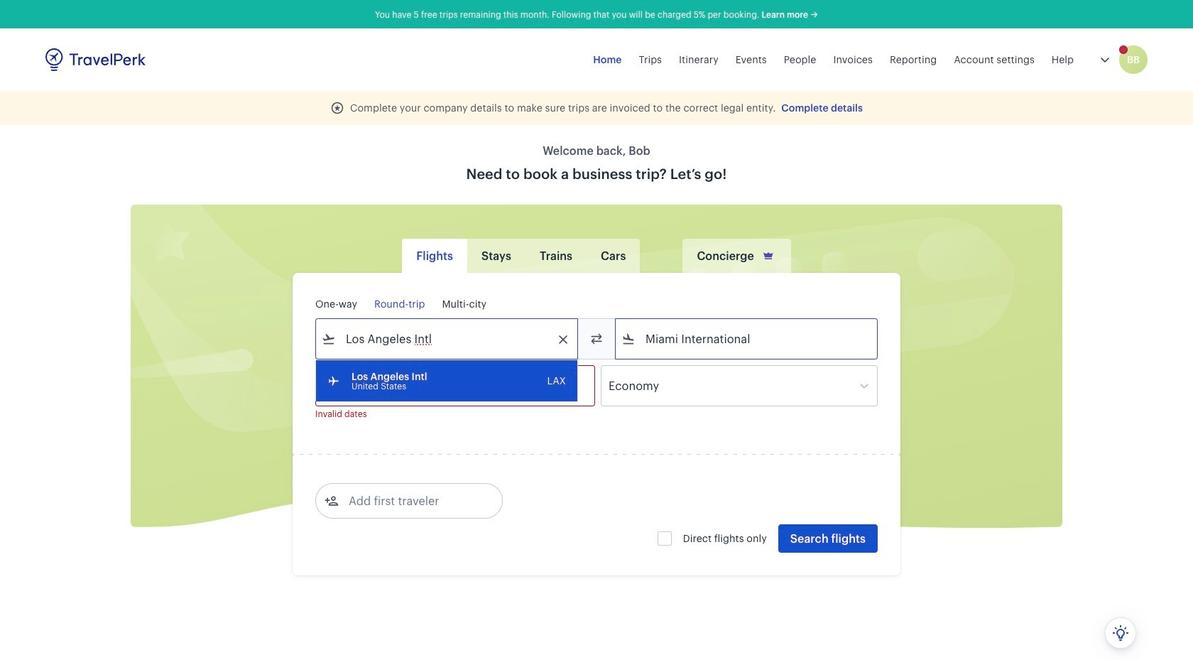 Task type: locate. For each thing, give the bounding box(es) containing it.
Return text field
[[421, 366, 495, 406]]



Task type: describe. For each thing, give the bounding box(es) containing it.
Depart text field
[[336, 366, 410, 406]]

To search field
[[636, 328, 859, 350]]

From search field
[[336, 328, 559, 350]]

Add first traveler search field
[[339, 490, 487, 512]]



